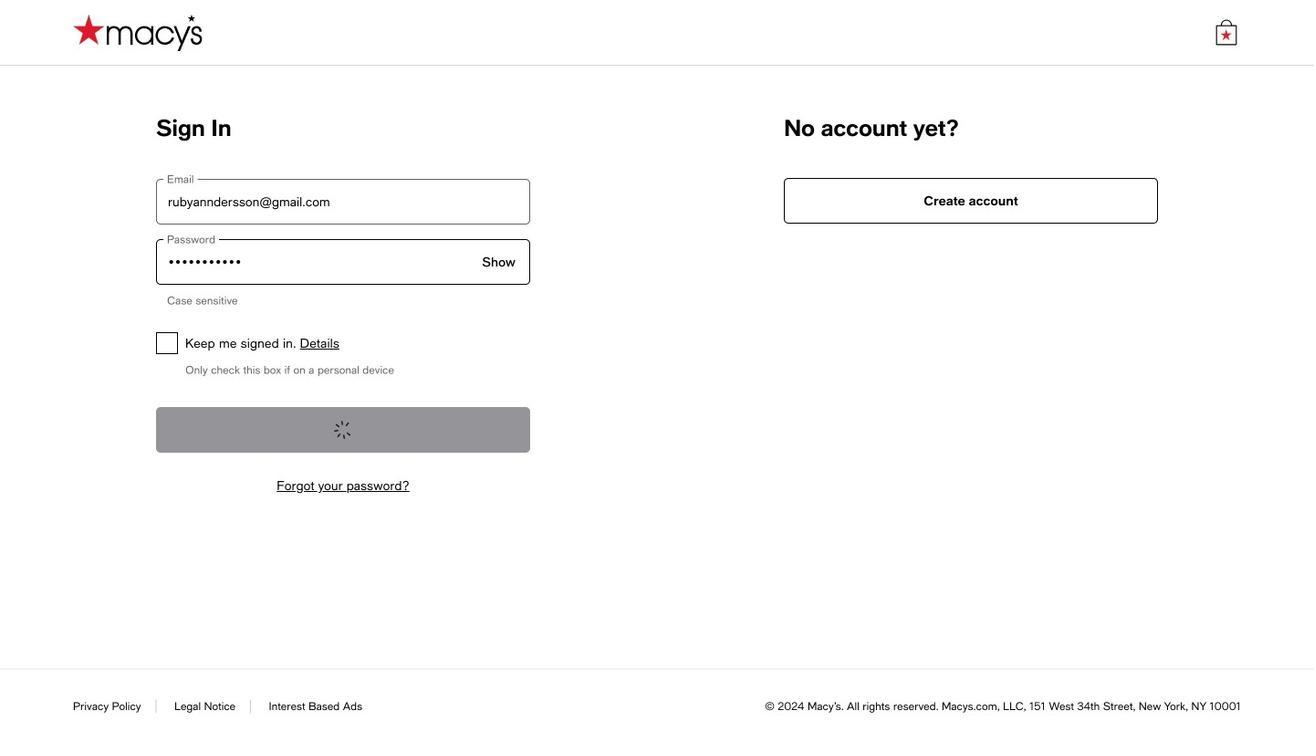 Task type: locate. For each thing, give the bounding box(es) containing it.
  email field
[[156, 254, 530, 299]]

None checkbox
[[156, 407, 178, 429]]

error image
[[132, 121, 154, 143]]

  password field
[[156, 314, 530, 360]]



Task type: vqa. For each thing, say whether or not it's contained in the screenshot.
 Password Field
yes



Task type: describe. For each thing, give the bounding box(es) containing it.
shopping bag has 0 items image
[[1214, 20, 1240, 45]]



